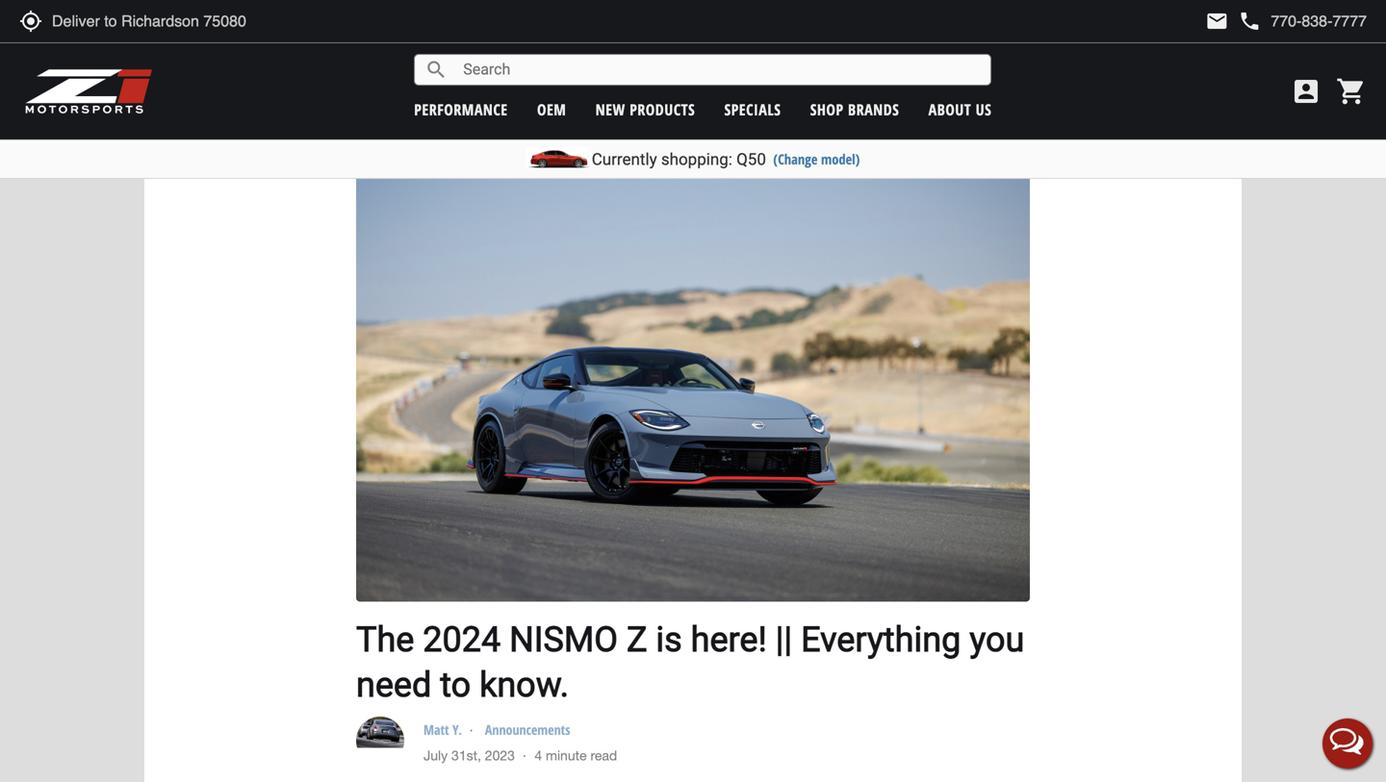 Task type: describe. For each thing, give the bounding box(es) containing it.
the 2024 nismo z is here! || everything you need to know.
[[356, 619, 1025, 705]]

shop brands
[[810, 99, 899, 120]]

about
[[928, 99, 971, 120]]

about us
[[928, 99, 992, 120]]

specials
[[724, 99, 781, 120]]

mail link
[[1205, 10, 1229, 33]]

everything
[[801, 619, 961, 660]]

need
[[356, 664, 432, 705]]

new products link
[[596, 99, 695, 120]]

z1 motorsports logo image
[[24, 67, 153, 116]]

4
[[535, 748, 542, 764]]

(change
[[773, 150, 818, 168]]

31st,
[[451, 748, 481, 764]]

shopping:
[[661, 150, 732, 169]]

shopping_cart link
[[1331, 76, 1367, 107]]

the 2024 nismo z is here! || everything you need to know. image
[[356, 153, 1030, 602]]

4 minute read
[[535, 748, 617, 764]]

search
[[425, 58, 448, 81]]

us
[[976, 99, 992, 120]]

to
[[440, 664, 471, 705]]

about us link
[[928, 99, 992, 120]]

read
[[590, 748, 617, 764]]

july
[[424, 748, 448, 764]]

currently
[[592, 150, 657, 169]]

oem
[[537, 99, 566, 120]]

currently shopping: q50 (change model)
[[592, 150, 860, 169]]

Search search field
[[448, 55, 991, 85]]

here!
[[691, 619, 767, 660]]

matt y. link
[[424, 721, 465, 739]]

is
[[656, 619, 682, 660]]

my_location
[[19, 10, 42, 33]]

z
[[627, 619, 647, 660]]

mail phone
[[1205, 10, 1261, 33]]



Task type: locate. For each thing, give the bounding box(es) containing it.
the
[[356, 619, 414, 660]]

shop
[[810, 99, 844, 120]]

2024
[[423, 619, 501, 660]]

matt y.
[[424, 721, 465, 739]]

matt
[[424, 721, 449, 739]]

minute
[[546, 748, 587, 764]]

new products
[[596, 99, 695, 120]]

mail
[[1205, 10, 1229, 33]]

y.
[[452, 721, 462, 739]]

account_box
[[1291, 76, 1322, 107]]

brands
[[848, 99, 899, 120]]

nismo
[[509, 619, 618, 660]]

matt y. image
[[356, 717, 404, 748]]

performance link
[[414, 99, 508, 120]]

oem link
[[537, 99, 566, 120]]

||
[[775, 619, 792, 660]]

performance
[[414, 99, 508, 120]]

specials link
[[724, 99, 781, 120]]

products
[[630, 99, 695, 120]]

phone link
[[1238, 10, 1367, 33]]

model)
[[821, 150, 860, 168]]

(change model) link
[[773, 150, 860, 168]]

2023
[[485, 748, 515, 764]]

shopping_cart
[[1336, 76, 1367, 107]]

you
[[969, 619, 1025, 660]]

announcements july 31st, 2023
[[424, 721, 570, 764]]

account_box link
[[1286, 76, 1326, 107]]

new
[[596, 99, 625, 120]]

phone
[[1238, 10, 1261, 33]]

q50
[[736, 150, 766, 169]]

announcements link
[[485, 721, 570, 739]]

shop brands link
[[810, 99, 899, 120]]

know.
[[479, 664, 569, 705]]

announcements
[[485, 721, 570, 739]]



Task type: vqa. For each thing, say whether or not it's contained in the screenshot.
Performance link
yes



